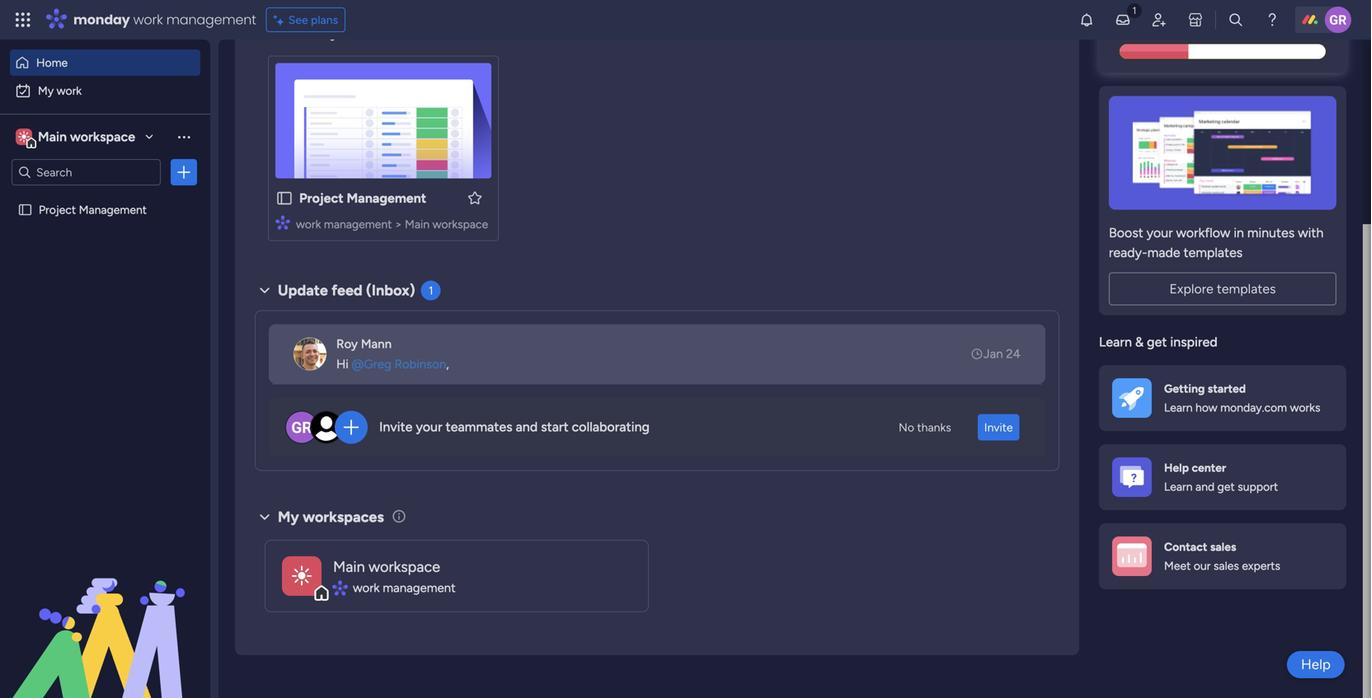 Task type: vqa. For each thing, say whether or not it's contained in the screenshot.
work management
yes



Task type: describe. For each thing, give the bounding box(es) containing it.
main inside workspace selection element
[[38, 129, 67, 145]]

public board image
[[17, 202, 33, 218]]

update feed image
[[1115, 12, 1131, 28]]

2 horizontal spatial main
[[405, 217, 430, 231]]

get inside help center learn and get support
[[1217, 480, 1235, 494]]

monday work management
[[73, 10, 256, 29]]

0 vertical spatial learn
[[1099, 334, 1132, 350]]

0 horizontal spatial get
[[1147, 334, 1167, 350]]

2 vertical spatial workspace
[[369, 558, 440, 576]]

roy mann
[[336, 337, 392, 351]]

see
[[288, 13, 308, 27]]

my for my work
[[38, 84, 54, 98]]

1 image
[[1127, 1, 1142, 19]]

help button
[[1287, 651, 1345, 679]]

plans
[[311, 13, 338, 27]]

invite for invite your teammates and start collaborating
[[379, 419, 413, 435]]

close my workspaces image
[[255, 507, 275, 527]]

24
[[1006, 346, 1021, 361]]

monday
[[73, 10, 130, 29]]

no
[[899, 420, 914, 434]]

notifications image
[[1078, 12, 1095, 28]]

0 vertical spatial management
[[166, 10, 256, 29]]

feed
[[332, 282, 362, 299]]

help center learn and get support
[[1164, 461, 1278, 494]]

works
[[1290, 401, 1320, 415]]

teammates
[[446, 419, 512, 435]]

project management list box
[[0, 193, 210, 446]]

center
[[1192, 461, 1226, 475]]

1
[[428, 284, 433, 298]]

Search in workspace field
[[35, 163, 138, 182]]

management for work management > main workspace
[[324, 217, 392, 231]]

no thanks button
[[892, 414, 958, 441]]

workspaces
[[303, 508, 384, 526]]

project management for public board image
[[39, 203, 147, 217]]

close update feed (inbox) image
[[255, 281, 275, 301]]

invite button
[[978, 414, 1020, 441]]

see plans button
[[266, 7, 346, 32]]

management for public board icon
[[347, 190, 426, 206]]

thanks
[[917, 420, 951, 434]]

templates image image
[[1114, 96, 1331, 210]]

monday marketplace image
[[1187, 12, 1204, 28]]

collaborating
[[572, 419, 650, 435]]

work management
[[353, 581, 456, 595]]

roy mann image
[[293, 338, 326, 371]]

support
[[1238, 480, 1278, 494]]

main workspace inside workspace selection element
[[38, 129, 135, 145]]

learn for help
[[1164, 480, 1193, 494]]

boost
[[1109, 225, 1143, 241]]

main workspace button
[[12, 123, 161, 151]]

help for help center learn and get support
[[1164, 461, 1189, 475]]

monday.com
[[1220, 401, 1287, 415]]

getting started element
[[1099, 365, 1346, 431]]

how
[[1195, 401, 1218, 415]]

home link
[[10, 49, 200, 76]]

contact sales element
[[1099, 523, 1346, 589]]

ready-
[[1109, 245, 1147, 260]]

our
[[1194, 559, 1211, 573]]

learn for getting
[[1164, 401, 1193, 415]]

started
[[1208, 382, 1246, 396]]

my work option
[[10, 77, 200, 104]]

and for get
[[1195, 480, 1215, 494]]

workspace inside button
[[70, 129, 135, 145]]

project management for public board icon
[[299, 190, 426, 206]]

invite your teammates and start collaborating
[[379, 419, 650, 435]]

0 vertical spatial sales
[[1210, 540, 1236, 554]]

my workspaces
[[278, 508, 384, 526]]



Task type: locate. For each thing, give the bounding box(es) containing it.
workspace down add to favorites icon
[[432, 217, 488, 231]]

your up made
[[1147, 225, 1173, 241]]

experts
[[1242, 559, 1280, 573]]

close recently visited image
[[255, 23, 275, 42]]

work management > main workspace
[[296, 217, 488, 231]]

roy
[[336, 337, 358, 351]]

2 vertical spatial main
[[333, 558, 365, 576]]

main right > at the top left of page
[[405, 217, 430, 231]]

my inside option
[[38, 84, 54, 98]]

2 vertical spatial management
[[383, 581, 456, 595]]

your inside boost your workflow in minutes with ready-made templates
[[1147, 225, 1173, 241]]

project right public board image
[[39, 203, 76, 217]]

public board image
[[275, 189, 293, 207]]

your for workflow
[[1147, 225, 1173, 241]]

invite inside button
[[984, 420, 1013, 434]]

management
[[166, 10, 256, 29], [324, 217, 392, 231], [383, 581, 456, 595]]

1 vertical spatial main workspace
[[333, 558, 440, 576]]

1 horizontal spatial your
[[1147, 225, 1173, 241]]

work down home
[[57, 84, 82, 98]]

work
[[133, 10, 163, 29], [57, 84, 82, 98], [296, 217, 321, 231], [353, 581, 380, 595]]

0 vertical spatial workspace
[[70, 129, 135, 145]]

and inside help center learn and get support
[[1195, 480, 1215, 494]]

0 horizontal spatial main workspace
[[38, 129, 135, 145]]

contact sales meet our sales experts
[[1164, 540, 1280, 573]]

and for start
[[516, 419, 538, 435]]

1 horizontal spatial management
[[347, 190, 426, 206]]

and left start
[[516, 419, 538, 435]]

and down the center
[[1195, 480, 1215, 494]]

&
[[1135, 334, 1144, 350]]

1 vertical spatial sales
[[1214, 559, 1239, 573]]

help for help
[[1301, 656, 1331, 673]]

learn down getting
[[1164, 401, 1193, 415]]

management inside list box
[[79, 203, 147, 217]]

help inside help center learn and get support
[[1164, 461, 1189, 475]]

option
[[0, 195, 210, 198]]

invite for invite
[[984, 420, 1013, 434]]

0 vertical spatial get
[[1147, 334, 1167, 350]]

add to favorites image
[[467, 190, 483, 206]]

management up work management > main workspace
[[347, 190, 426, 206]]

1 horizontal spatial help
[[1301, 656, 1331, 673]]

1 horizontal spatial project
[[299, 190, 344, 206]]

0 horizontal spatial management
[[79, 203, 147, 217]]

work down workspaces
[[353, 581, 380, 595]]

templates inside button
[[1217, 281, 1276, 297]]

update feed (inbox)
[[278, 282, 415, 299]]

project management inside list box
[[39, 203, 147, 217]]

workspace image
[[16, 128, 32, 146], [18, 128, 30, 146], [282, 556, 322, 596], [292, 561, 312, 591]]

management for public board image
[[79, 203, 147, 217]]

your
[[1147, 225, 1173, 241], [416, 419, 442, 435]]

main down my work
[[38, 129, 67, 145]]

main workspace up work management
[[333, 558, 440, 576]]

workspace up work management
[[369, 558, 440, 576]]

0 vertical spatial help
[[1164, 461, 1189, 475]]

start
[[541, 419, 569, 435]]

lottie animation image
[[0, 532, 210, 698]]

workspace selection element
[[16, 127, 138, 148]]

invite
[[379, 419, 413, 435], [984, 420, 1013, 434]]

1 vertical spatial my
[[278, 508, 299, 526]]

get
[[1147, 334, 1167, 350], [1217, 480, 1235, 494]]

(inbox)
[[366, 282, 415, 299]]

minutes
[[1247, 225, 1295, 241]]

1 vertical spatial learn
[[1164, 401, 1193, 415]]

no thanks
[[899, 420, 951, 434]]

sales up 'our'
[[1210, 540, 1236, 554]]

workspace
[[70, 129, 135, 145], [432, 217, 488, 231], [369, 558, 440, 576]]

select product image
[[15, 12, 31, 28]]

learn inside getting started learn how monday.com works
[[1164, 401, 1193, 415]]

in
[[1234, 225, 1244, 241]]

get right &
[[1147, 334, 1167, 350]]

boost your workflow in minutes with ready-made templates
[[1109, 225, 1324, 260]]

help image
[[1264, 12, 1280, 28]]

project for public board icon
[[299, 190, 344, 206]]

0 horizontal spatial your
[[416, 419, 442, 435]]

workspace up search in workspace field
[[70, 129, 135, 145]]

jan
[[983, 346, 1003, 361]]

0 vertical spatial your
[[1147, 225, 1173, 241]]

work up update
[[296, 217, 321, 231]]

0 horizontal spatial project management
[[39, 203, 147, 217]]

learn & get inspired
[[1099, 334, 1218, 350]]

1 horizontal spatial and
[[1195, 480, 1215, 494]]

learn left &
[[1099, 334, 1132, 350]]

workflow
[[1176, 225, 1230, 241]]

1 vertical spatial main
[[405, 217, 430, 231]]

templates down the workflow
[[1184, 245, 1243, 260]]

update
[[278, 282, 328, 299]]

management down search in workspace field
[[79, 203, 147, 217]]

help center element
[[1099, 444, 1346, 510]]

greg robinson image
[[1325, 7, 1351, 33]]

project management down search in workspace field
[[39, 203, 147, 217]]

0 horizontal spatial invite
[[379, 419, 413, 435]]

explore
[[1169, 281, 1214, 297]]

get down the center
[[1217, 480, 1235, 494]]

search everything image
[[1228, 12, 1244, 28]]

1 vertical spatial templates
[[1217, 281, 1276, 297]]

contact
[[1164, 540, 1207, 554]]

0 horizontal spatial project
[[39, 203, 76, 217]]

options image
[[176, 164, 192, 181]]

project inside list box
[[39, 203, 76, 217]]

0 horizontal spatial main
[[38, 129, 67, 145]]

learn
[[1099, 334, 1132, 350], [1164, 401, 1193, 415], [1164, 480, 1193, 494]]

project right public board icon
[[299, 190, 344, 206]]

0 vertical spatial main
[[38, 129, 67, 145]]

my work link
[[10, 77, 200, 104]]

0 vertical spatial templates
[[1184, 245, 1243, 260]]

templates inside boost your workflow in minutes with ready-made templates
[[1184, 245, 1243, 260]]

1 vertical spatial help
[[1301, 656, 1331, 673]]

learn inside help center learn and get support
[[1164, 480, 1193, 494]]

work right 'monday'
[[133, 10, 163, 29]]

inspired
[[1170, 334, 1218, 350]]

0 vertical spatial my
[[38, 84, 54, 98]]

my right close my workspaces image
[[278, 508, 299, 526]]

1 vertical spatial workspace
[[432, 217, 488, 231]]

main workspace
[[38, 129, 135, 145], [333, 558, 440, 576]]

management for work management
[[383, 581, 456, 595]]

jan 24
[[983, 346, 1021, 361]]

home option
[[10, 49, 200, 76]]

1 vertical spatial management
[[324, 217, 392, 231]]

0 vertical spatial main workspace
[[38, 129, 135, 145]]

getting
[[1164, 382, 1205, 396]]

1 horizontal spatial main workspace
[[333, 558, 440, 576]]

lottie animation element
[[0, 532, 210, 698]]

and
[[516, 419, 538, 435], [1195, 480, 1215, 494]]

0 horizontal spatial and
[[516, 419, 538, 435]]

help inside button
[[1301, 656, 1331, 673]]

1 horizontal spatial project management
[[299, 190, 426, 206]]

meet
[[1164, 559, 1191, 573]]

learn down the center
[[1164, 480, 1193, 494]]

invite members image
[[1151, 12, 1167, 28]]

>
[[395, 217, 402, 231]]

your left 'teammates'
[[416, 419, 442, 435]]

main down workspaces
[[333, 558, 365, 576]]

2 vertical spatial learn
[[1164, 480, 1193, 494]]

with
[[1298, 225, 1324, 241]]

getting started learn how monday.com works
[[1164, 382, 1320, 415]]

project management up work management > main workspace
[[299, 190, 426, 206]]

templates
[[1184, 245, 1243, 260], [1217, 281, 1276, 297]]

main workspace up search in workspace field
[[38, 129, 135, 145]]

0 vertical spatial and
[[516, 419, 538, 435]]

templates right explore on the top right of page
[[1217, 281, 1276, 297]]

see plans
[[288, 13, 338, 27]]

project for public board image
[[39, 203, 76, 217]]

project management
[[299, 190, 426, 206], [39, 203, 147, 217]]

sales right 'our'
[[1214, 559, 1239, 573]]

1 horizontal spatial get
[[1217, 480, 1235, 494]]

explore templates button
[[1109, 272, 1336, 305]]

workspace options image
[[176, 128, 192, 145]]

1 vertical spatial your
[[416, 419, 442, 435]]

my work
[[38, 84, 82, 98]]

home
[[36, 56, 68, 70]]

explore templates
[[1169, 281, 1276, 297]]

mann
[[361, 337, 392, 351]]

my for my workspaces
[[278, 508, 299, 526]]

made
[[1147, 245, 1180, 260]]

1 horizontal spatial invite
[[984, 420, 1013, 434]]

1 horizontal spatial main
[[333, 558, 365, 576]]

project
[[299, 190, 344, 206], [39, 203, 76, 217]]

1 vertical spatial and
[[1195, 480, 1215, 494]]

my
[[38, 84, 54, 98], [278, 508, 299, 526]]

0 horizontal spatial my
[[38, 84, 54, 98]]

management
[[347, 190, 426, 206], [79, 203, 147, 217]]

main
[[38, 129, 67, 145], [405, 217, 430, 231], [333, 558, 365, 576]]

your for teammates
[[416, 419, 442, 435]]

1 horizontal spatial my
[[278, 508, 299, 526]]

0 horizontal spatial help
[[1164, 461, 1189, 475]]

1 vertical spatial get
[[1217, 480, 1235, 494]]

work inside option
[[57, 84, 82, 98]]

sales
[[1210, 540, 1236, 554], [1214, 559, 1239, 573]]

my down home
[[38, 84, 54, 98]]

help
[[1164, 461, 1189, 475], [1301, 656, 1331, 673]]



